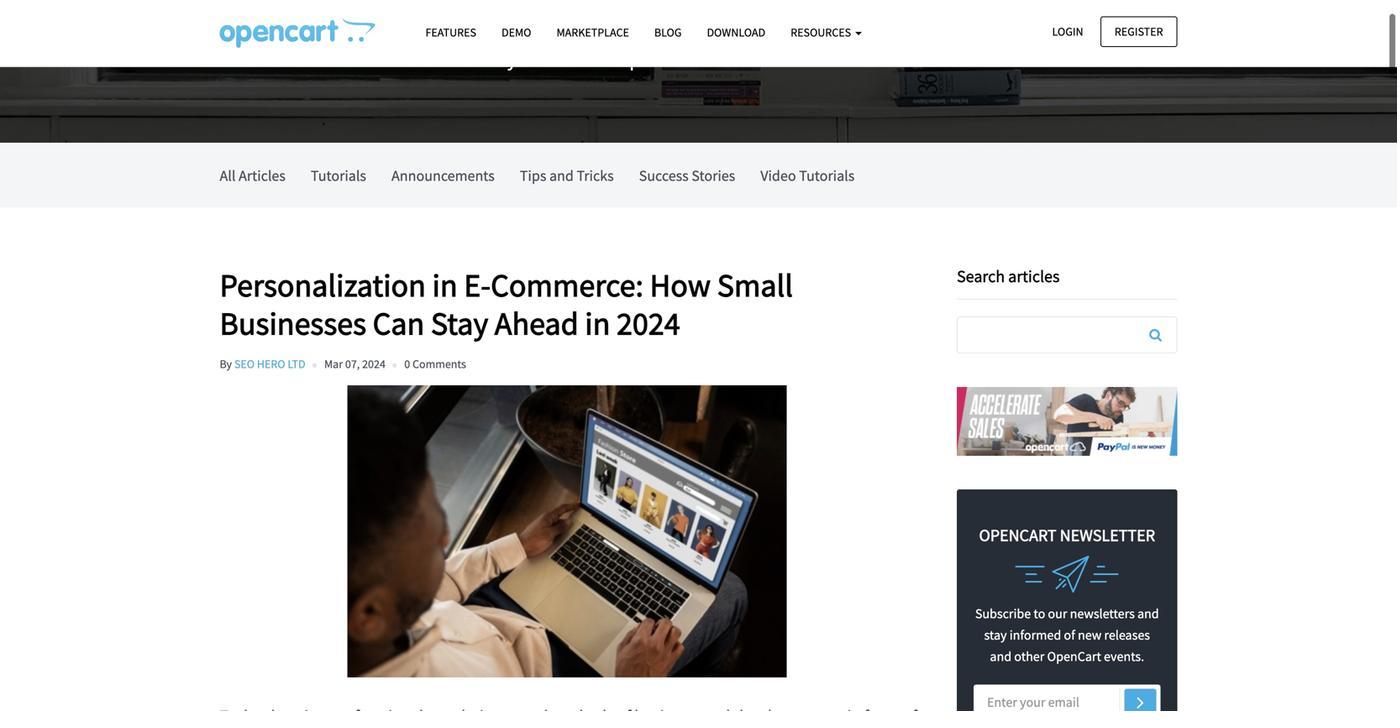 Task type: describe. For each thing, give the bounding box(es) containing it.
small
[[717, 265, 793, 305]]

tips and tricks
[[520, 166, 614, 185]]

1 horizontal spatial in
[[585, 303, 610, 344]]

seo hero ltd link
[[234, 357, 306, 372]]

resources
[[791, 25, 854, 40]]

success stories
[[639, 166, 735, 185]]

e-
[[464, 265, 491, 305]]

download link
[[694, 18, 778, 47]]

by seo hero ltd
[[220, 357, 306, 372]]

announcements link
[[392, 143, 495, 208]]

register link
[[1101, 16, 1178, 47]]

commerce:
[[491, 265, 644, 305]]

latest
[[701, 47, 748, 72]]

subscribe
[[975, 606, 1031, 623]]

blog link
[[642, 18, 694, 47]]

2 horizontal spatial and
[[1138, 606, 1159, 623]]

mar
[[324, 357, 343, 372]]

tricks
[[577, 166, 614, 185]]

0 vertical spatial and
[[549, 166, 574, 185]]

by
[[220, 357, 232, 372]]

search
[[957, 266, 1005, 287]]

1 vertical spatial opencart
[[979, 525, 1057, 546]]

newsletters
[[1070, 606, 1135, 623]]

demo link
[[489, 18, 544, 47]]

seo
[[234, 357, 255, 372]]

marketplace link
[[544, 18, 642, 47]]

ltd
[[288, 357, 306, 372]]

tutorials link
[[311, 143, 366, 208]]

how
[[650, 265, 711, 305]]

articles
[[239, 166, 286, 185]]

angle right image
[[1137, 693, 1144, 712]]

marketplace
[[557, 25, 629, 40]]

news
[[752, 47, 796, 72]]

video
[[761, 166, 796, 185]]

businesses
[[220, 303, 366, 344]]

login link
[[1038, 16, 1098, 47]]

articles
[[1008, 266, 1060, 287]]

ahead
[[495, 303, 579, 344]]

opencart - blog image
[[220, 18, 375, 48]]

releases
[[1104, 627, 1150, 644]]

personalization in e-commerce: how small businesses can stay ahead in 2024 link
[[220, 265, 932, 344]]

video tutorials
[[761, 166, 855, 185]]

personalization in e-commerce: how small businesses can stay ahead in 2024
[[220, 265, 793, 344]]

0 horizontal spatial in
[[432, 265, 458, 305]]

all
[[220, 166, 236, 185]]

download
[[707, 25, 766, 40]]

demo
[[502, 25, 531, 40]]

subscribe to our newsletters and stay informed of new releases and other opencart events.
[[975, 606, 1159, 666]]

0 comments
[[404, 357, 466, 372]]

opencart newsletter
[[979, 525, 1155, 546]]

0
[[404, 357, 410, 372]]



Task type: locate. For each thing, give the bounding box(es) containing it.
of
[[1064, 627, 1075, 644]]

events.
[[1104, 649, 1144, 666]]

all articles
[[220, 166, 286, 185]]

stay inside personalization in e-commerce: how small businesses can stay ahead in 2024
[[431, 303, 488, 344]]

and right tips
[[549, 166, 574, 185]]

in left e-
[[432, 265, 458, 305]]

in right ahead
[[585, 303, 610, 344]]

2024
[[617, 303, 680, 344], [362, 357, 386, 372]]

stay up comments
[[431, 303, 488, 344]]

0 vertical spatial 2024
[[617, 303, 680, 344]]

blog
[[654, 25, 682, 40]]

personalization
[[220, 265, 426, 305]]

mar 07, 2024
[[324, 357, 386, 372]]

login
[[1052, 24, 1084, 39]]

stay down 'demo'
[[480, 47, 517, 72]]

tutorials right video
[[799, 166, 855, 185]]

tips
[[520, 166, 546, 185]]

opencart down the of on the bottom right of page
[[1047, 649, 1101, 666]]

new
[[1078, 627, 1102, 644]]

to
[[1034, 606, 1045, 623]]

stay
[[480, 47, 517, 72], [431, 303, 488, 344]]

article
[[864, 47, 917, 72]]

stay tuned with opencart latest news feature article
[[480, 47, 917, 72]]

hero
[[257, 357, 285, 372]]

tutorials right articles
[[311, 166, 366, 185]]

all articles link
[[220, 143, 286, 208]]

2 tutorials from the left
[[799, 166, 855, 185]]

2 vertical spatial and
[[990, 649, 1012, 666]]

2 vertical spatial opencart
[[1047, 649, 1101, 666]]

search image
[[1149, 329, 1162, 342]]

0 horizontal spatial 2024
[[362, 357, 386, 372]]

resources link
[[778, 18, 875, 47]]

features
[[426, 25, 476, 40]]

in
[[432, 265, 458, 305], [585, 303, 610, 344]]

personalization in e-commerce: how small businesses can stay ahead in 2024 image
[[220, 385, 915, 678]]

tuned
[[521, 47, 571, 72]]

comments
[[413, 357, 466, 372]]

success
[[639, 166, 689, 185]]

newsletter
[[1060, 525, 1155, 546]]

register
[[1115, 24, 1163, 39]]

our
[[1048, 606, 1067, 623]]

2024 inside personalization in e-commerce: how small businesses can stay ahead in 2024
[[617, 303, 680, 344]]

opencart up subscribe
[[979, 525, 1057, 546]]

and up the releases
[[1138, 606, 1159, 623]]

1 horizontal spatial 2024
[[617, 303, 680, 344]]

0 horizontal spatial and
[[549, 166, 574, 185]]

0 vertical spatial opencart
[[616, 47, 697, 72]]

Enter your email text field
[[974, 685, 1161, 712]]

other
[[1014, 649, 1045, 666]]

1 tutorials from the left
[[311, 166, 366, 185]]

1 vertical spatial and
[[1138, 606, 1159, 623]]

07,
[[345, 357, 360, 372]]

announcements
[[392, 166, 495, 185]]

search articles
[[957, 266, 1060, 287]]

tutorials
[[311, 166, 366, 185], [799, 166, 855, 185]]

tutorials inside video tutorials link
[[799, 166, 855, 185]]

and
[[549, 166, 574, 185], [1138, 606, 1159, 623], [990, 649, 1012, 666]]

1 vertical spatial 2024
[[362, 357, 386, 372]]

feature
[[800, 47, 860, 72]]

1 horizontal spatial and
[[990, 649, 1012, 666]]

stay
[[984, 627, 1007, 644]]

with
[[575, 47, 612, 72]]

opencart down 'blog'
[[616, 47, 697, 72]]

opencart inside 'subscribe to our newsletters and stay informed of new releases and other opencart events.'
[[1047, 649, 1101, 666]]

and down stay
[[990, 649, 1012, 666]]

1 vertical spatial stay
[[431, 303, 488, 344]]

None text field
[[958, 318, 1177, 353]]

0 vertical spatial stay
[[480, 47, 517, 72]]

1 horizontal spatial tutorials
[[799, 166, 855, 185]]

0 horizontal spatial tutorials
[[311, 166, 366, 185]]

informed
[[1010, 627, 1061, 644]]

can
[[373, 303, 425, 344]]

tips and tricks link
[[520, 143, 614, 208]]

stories
[[692, 166, 735, 185]]

success stories link
[[639, 143, 735, 208]]

opencart
[[616, 47, 697, 72], [979, 525, 1057, 546], [1047, 649, 1101, 666]]

features link
[[413, 18, 489, 47]]

video tutorials link
[[761, 143, 855, 208]]



Task type: vqa. For each thing, say whether or not it's contained in the screenshot.
right "2024"
yes



